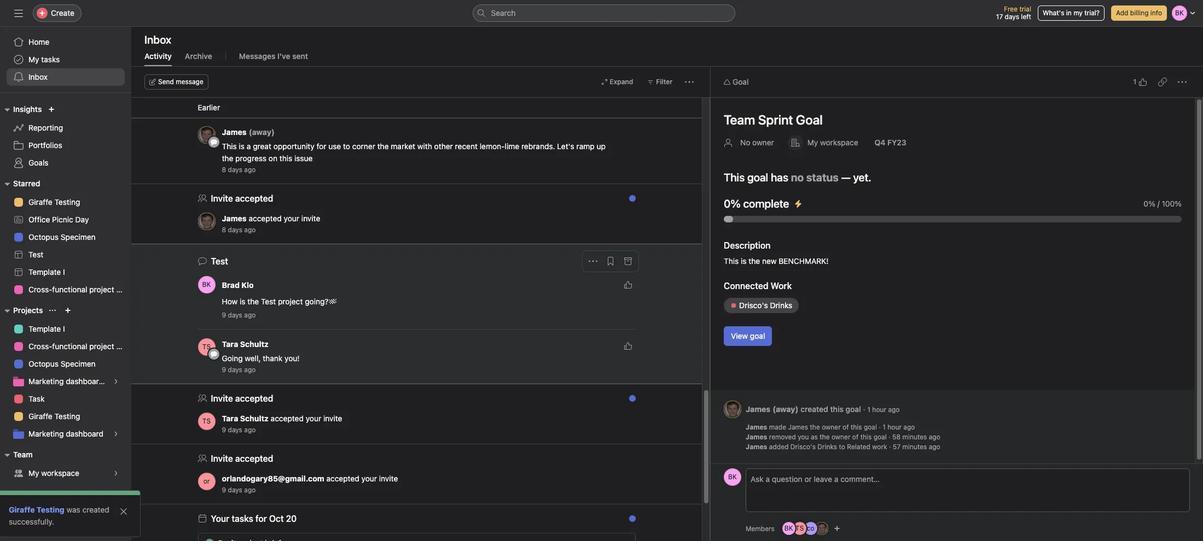 Task type: describe. For each thing, give the bounding box(es) containing it.
2 vertical spatial giraffe testing
[[9, 506, 64, 515]]

0 likes. click to like this task image
[[624, 342, 633, 351]]

days inside 'free trial 17 days left'
[[1005, 13, 1020, 21]]

billing
[[1131, 9, 1149, 17]]

the left new
[[749, 257, 761, 266]]

2 vertical spatial giraffe testing link
[[9, 506, 64, 515]]

filter
[[657, 78, 673, 86]]

0% / 100%
[[1144, 199, 1182, 209]]

create button
[[33, 4, 82, 22]]

teams element
[[0, 446, 131, 485]]

9 days ago
[[222, 311, 256, 320]]

1 vertical spatial project
[[278, 297, 303, 307]]

1 vertical spatial for
[[256, 515, 267, 524]]

your tasks for oct 20
[[211, 515, 297, 524]]

drinks inside james made james the owner of this goal · 1 hour ago james removed you as the owner of this goal · 58 minutes ago james added drisco's drinks to related work · 57 minutes ago
[[818, 443, 838, 452]]

send message button
[[145, 74, 208, 90]]

portfolios
[[28, 141, 62, 150]]

tara schultz accepted your invite 9 days ago
[[222, 414, 342, 435]]

loungin' laguna lemon lime
[[211, 107, 330, 117]]

this inside james (away) this is a great opportunity for use to corner the market with other recent lemon-lime rebrands. let's ramp up the progress on this issue 8 days ago
[[222, 142, 237, 151]]

left
[[1022, 13, 1032, 21]]

tara for going
[[222, 340, 238, 349]]

test inside "test" link
[[28, 250, 43, 259]]

marketing dashboard
[[28, 430, 104, 439]]

brad
[[222, 281, 240, 290]]

58
[[893, 434, 901, 442]]

projects button
[[0, 304, 43, 318]]

is for this is the new benchmark!
[[741, 257, 747, 266]]

james link for added
[[746, 443, 768, 452]]

starred element
[[0, 174, 131, 301]]

info
[[1151, 9, 1163, 17]]

issue
[[295, 154, 313, 163]]

57
[[893, 443, 901, 452]]

archive notification image for invite
[[624, 197, 633, 206]]

picnic
[[52, 215, 73, 224]]

ts for second ts "button" from the bottom of the page
[[202, 343, 211, 351]]

archive notification image for your
[[624, 397, 633, 406]]

view goal
[[731, 332, 766, 341]]

add member image
[[834, 526, 841, 533]]

add
[[1117, 9, 1129, 17]]

octopus specimen for picnic
[[28, 233, 96, 242]]

invite inside tara schultz accepted your invite 9 days ago
[[324, 414, 342, 424]]

connected work
[[724, 281, 792, 291]]

2 horizontal spatial test
[[261, 297, 276, 307]]

marketing for marketing dashboards
[[28, 377, 64, 386]]

created inside team sprint goal dialog
[[801, 405, 829, 414]]

co
[[807, 525, 815, 533]]

plan inside starred element
[[116, 285, 131, 295]]

0 likes. click to like this task image
[[624, 281, 633, 290]]

ja for top ja button
[[203, 131, 210, 139]]

· left 57
[[890, 443, 891, 452]]

completed image
[[203, 537, 216, 542]]

0 vertical spatial drisco's drinks
[[207, 94, 253, 102]]

tara schultz going well, thank you! 9 days ago
[[222, 340, 300, 374]]

inbox link
[[7, 68, 125, 86]]

brainstorm california cola flavors
[[271, 94, 374, 102]]

add to bookmarks image
[[606, 257, 615, 266]]

no owner
[[741, 138, 774, 147]]

giraffe inside projects element
[[28, 412, 52, 422]]

james link for removed you as the owner of this goal
[[746, 434, 768, 442]]

send
[[158, 78, 174, 86]]

activity
[[145, 51, 172, 61]]

ago inside tara schultz going well, thank you! 9 days ago
[[244, 366, 256, 374]]

the right corner
[[378, 142, 389, 151]]

bk button for how is the test project going?
[[198, 276, 215, 294]]

my tasks link
[[7, 51, 125, 68]]

0%
[[1144, 199, 1156, 209]]

flavors
[[354, 94, 374, 102]]

20
[[286, 515, 297, 524]]

functional for 1st cross-functional project plan link
[[52, 285, 87, 295]]

progress
[[235, 154, 267, 163]]

see details, marketing dashboards image
[[113, 379, 119, 385]]

hour inside james (away) created this goal · 1 hour ago
[[873, 406, 887, 414]]

testing inside starred element
[[54, 198, 80, 207]]

bk for members
[[729, 474, 737, 482]]

my workspace for my workspace link on the left bottom
[[28, 469, 79, 478]]

going
[[222, 354, 243, 363]]

this for this goal has no status — yet.
[[724, 171, 745, 184]]

0 horizontal spatial drinks
[[234, 94, 253, 102]]

sent
[[292, 51, 308, 61]]

to inside james (away) this is a great opportunity for use to corner the market with other recent lemon-lime rebrands. let's ramp up the progress on this issue 8 days ago
[[343, 142, 350, 151]]

is for how is the test project going?
[[240, 297, 246, 307]]

made
[[770, 424, 787, 432]]

klo
[[242, 281, 254, 290]]

your
[[211, 515, 230, 524]]

is inside james (away) this is a great opportunity for use to corner the market with other recent lemon-lime rebrands. let's ramp up the progress on this issue 8 days ago
[[239, 142, 245, 151]]

thank
[[263, 354, 283, 363]]

sprint
[[759, 112, 794, 128]]

add billing info button
[[1112, 5, 1168, 21]]

template i link inside starred element
[[7, 264, 125, 281]]

invite accepted for tara
[[211, 394, 273, 404]]

1 horizontal spatial goal
[[796, 112, 823, 128]]

days inside tara schultz accepted your invite 9 days ago
[[228, 426, 242, 435]]

/
[[1158, 199, 1160, 209]]

up
[[597, 142, 606, 151]]

my for my tasks link
[[28, 55, 39, 64]]

messages i've sent
[[239, 51, 308, 61]]

what's in my trial?
[[1043, 9, 1100, 17]]

8 inside james (away) this is a great opportunity for use to corner the market with other recent lemon-lime rebrands. let's ramp up the progress on this issue 8 days ago
[[222, 166, 226, 174]]

schultz for going
[[240, 340, 269, 349]]

marketing dashboards link
[[7, 373, 125, 391]]

description
[[724, 241, 771, 251]]

was
[[67, 506, 80, 515]]

9 inside tara schultz going well, thank you! 9 days ago
[[222, 366, 226, 374]]

marketing for marketing dashboard
[[28, 430, 64, 439]]

ja for ja button associated with accepted
[[203, 217, 210, 226]]

james made james the owner of this goal · 1 hour ago james removed you as the owner of this goal · 58 minutes ago james added drisco's drinks to related work · 57 minutes ago
[[746, 424, 941, 452]]

template i inside starred element
[[28, 268, 65, 277]]

insights element
[[0, 100, 131, 174]]

1 horizontal spatial test
[[211, 257, 228, 267]]

0 vertical spatial giraffe testing link
[[7, 194, 125, 211]]

james inside james (away) this is a great opportunity for use to corner the market with other recent lemon-lime rebrands. let's ramp up the progress on this issue 8 days ago
[[222, 128, 247, 137]]

your for orlandogary85@gmail.com
[[362, 475, 377, 484]]

status
[[807, 171, 839, 184]]

let's
[[558, 142, 575, 151]]

octopus for cross-
[[28, 360, 59, 369]]

reporting link
[[7, 119, 125, 137]]

rebrands.
[[522, 142, 555, 151]]

to inside james made james the owner of this goal · 1 hour ago james removed you as the owner of this goal · 58 minutes ago james added drisco's drinks to related work · 57 minutes ago
[[840, 443, 846, 452]]

what's
[[1043, 9, 1065, 17]]

show options, current sort, top image
[[49, 308, 56, 314]]

1 horizontal spatial inbox
[[145, 33, 171, 46]]

archive
[[185, 51, 212, 61]]

2 vertical spatial testing
[[37, 506, 64, 515]]

0 horizontal spatial goal
[[733, 77, 749, 86]]

goals link
[[7, 154, 125, 172]]

0 vertical spatial of
[[843, 424, 849, 432]]

template inside projects element
[[28, 325, 61, 334]]

invite button
[[10, 518, 58, 538]]

orlandogary85@gmail.com
[[222, 475, 324, 484]]

ago inside james (away) this is a great opportunity for use to corner the market with other recent lemon-lime rebrands. let's ramp up the progress on this issue 8 days ago
[[244, 166, 256, 174]]

free trial 17 days left
[[997, 5, 1032, 21]]

filter button
[[643, 74, 678, 90]]

2 vertical spatial bk
[[785, 525, 794, 533]]

project for second cross-functional project plan link
[[89, 342, 114, 351]]

2 vertical spatial owner
[[832, 434, 851, 442]]

new project or portfolio image
[[65, 308, 71, 314]]

2 vertical spatial giraffe
[[9, 506, 35, 515]]

specimen for picnic
[[61, 233, 96, 242]]

bk for how is the test project going?
[[202, 281, 211, 289]]

ja button for (away)
[[724, 401, 742, 419]]

add billing info
[[1117, 9, 1163, 17]]

oct
[[269, 515, 284, 524]]

1 horizontal spatial of
[[853, 434, 859, 442]]

ago inside orlandogary85@gmail.com accepted your invite 9 days ago
[[244, 487, 256, 495]]

lemon-
[[480, 142, 505, 151]]

leftcount image
[[625, 258, 631, 265]]

team button
[[0, 449, 33, 462]]

this is the new benchmark!
[[724, 257, 829, 266]]

with
[[418, 142, 432, 151]]

laguna
[[248, 107, 278, 117]]

the left progress
[[222, 154, 233, 163]]

archive link
[[185, 51, 212, 66]]

drisco's inside james made james the owner of this goal · 1 hour ago james removed you as the owner of this goal · 58 minutes ago james added drisco's drinks to related work · 57 minutes ago
[[791, 443, 816, 452]]

my workspace link
[[7, 465, 125, 483]]

drisco's drinks inside team sprint goal dialog
[[740, 301, 793, 310]]

1 9 from the top
[[222, 311, 226, 320]]

0 horizontal spatial more actions image
[[589, 257, 598, 266]]

on
[[269, 154, 278, 163]]

0 vertical spatial ja button
[[198, 126, 215, 144]]

1 vertical spatial giraffe testing link
[[7, 408, 125, 426]]

i've
[[278, 51, 290, 61]]

task link
[[7, 391, 125, 408]]

ja button for accepted
[[198, 213, 215, 230]]

ts inside team sprint goal dialog
[[796, 525, 804, 533]]

my workspace button
[[783, 133, 864, 153]]



Task type: vqa. For each thing, say whether or not it's contained in the screenshot.
weeks corresponding to milestones
no



Task type: locate. For each thing, give the bounding box(es) containing it.
inbox down my tasks
[[28, 72, 48, 82]]

ago inside tara schultz accepted your invite 9 days ago
[[244, 426, 256, 435]]

drinks inside drisco's drinks link
[[770, 301, 793, 310]]

0 vertical spatial drisco's
[[207, 94, 232, 102]]

market
[[391, 142, 416, 151]]

team up my workspace link on the left bottom
[[13, 451, 33, 460]]

0 vertical spatial my workspace
[[808, 138, 859, 147]]

the right as
[[820, 434, 830, 442]]

view goal button
[[724, 327, 773, 347]]

my up the status
[[808, 138, 819, 147]]

schultz
[[240, 340, 269, 349], [240, 414, 269, 424]]

giraffe up successfully.
[[9, 506, 35, 515]]

specimen down day
[[61, 233, 96, 242]]

0 vertical spatial tara
[[222, 340, 238, 349]]

ts
[[202, 343, 211, 351], [202, 418, 211, 426], [796, 525, 804, 533]]

invite accepted up orlandogary85@gmail.com at the left bottom of the page
[[211, 454, 273, 464]]

drinks down connected work
[[770, 301, 793, 310]]

marketing up task
[[28, 377, 64, 386]]

goal up team sprint goal
[[733, 77, 749, 86]]

2 horizontal spatial invite
[[379, 475, 398, 484]]

0 vertical spatial giraffe
[[28, 198, 52, 207]]

bk
[[202, 281, 211, 289], [729, 474, 737, 482], [785, 525, 794, 533]]

home
[[28, 37, 49, 47]]

is inside team sprint goal dialog
[[741, 257, 747, 266]]

project
[[89, 285, 114, 295], [278, 297, 303, 307], [89, 342, 114, 351]]

functional up new project or portfolio icon
[[52, 285, 87, 295]]

office picnic day
[[28, 215, 89, 224]]

test
[[28, 250, 43, 259], [211, 257, 228, 267], [261, 297, 276, 307]]

testing inside projects element
[[54, 412, 80, 422]]

1 vertical spatial team
[[13, 451, 33, 460]]

inbox inside global element
[[28, 72, 48, 82]]

1 cross-functional project plan from the top
[[28, 285, 131, 295]]

9 inside orlandogary85@gmail.com accepted your invite 9 days ago
[[222, 487, 226, 495]]

2 specimen from the top
[[61, 360, 96, 369]]

more actions image
[[685, 78, 694, 86], [589, 257, 598, 266]]

created right the was
[[82, 506, 109, 515]]

new
[[763, 257, 777, 266]]

0 vertical spatial created
[[801, 405, 829, 414]]

9 inside tara schultz accepted your invite 9 days ago
[[222, 426, 226, 435]]

giraffe testing inside projects element
[[28, 412, 80, 422]]

goal up my workspace dropdown button
[[796, 112, 823, 128]]

days inside tara schultz going well, thank you! 9 days ago
[[228, 366, 242, 374]]

archive notification image right add to bookmarks icon
[[624, 257, 633, 266]]

giraffe testing link up picnic
[[7, 194, 125, 211]]

1 up work at the right of page
[[883, 424, 886, 432]]

tara schultz link for accepted
[[222, 414, 269, 424]]

activity link
[[145, 51, 172, 66]]

2 marketing from the top
[[28, 430, 64, 439]]

well,
[[245, 354, 261, 363]]

cross-functional project plan inside projects element
[[28, 342, 131, 351]]

2 i from the top
[[63, 325, 65, 334]]

9
[[222, 311, 226, 320], [222, 366, 226, 374], [222, 426, 226, 435], [222, 487, 226, 495]]

copy goal link image
[[1159, 78, 1168, 86]]

0 horizontal spatial bk button
[[198, 276, 215, 294]]

giraffe testing link
[[7, 194, 125, 211], [7, 408, 125, 426], [9, 506, 64, 515]]

project down "test" link
[[89, 285, 114, 295]]

cross- up projects
[[28, 285, 52, 295]]

functional for second cross-functional project plan link
[[52, 342, 87, 351]]

your inside tara schultz accepted your invite 9 days ago
[[306, 414, 321, 424]]

going?
[[305, 297, 329, 307]]

orlandogary85@gmail.com link
[[222, 475, 324, 484]]

1 left copy goal link image
[[1134, 78, 1137, 86]]

0 vertical spatial more actions image
[[685, 78, 694, 86]]

2 vertical spatial accepted
[[327, 475, 360, 484]]

1 horizontal spatial for
[[317, 142, 327, 151]]

tasks for my
[[41, 55, 60, 64]]

project for 1st cross-functional project plan link
[[89, 285, 114, 295]]

tasks down home
[[41, 55, 60, 64]]

created up as
[[801, 405, 829, 414]]

0 vertical spatial to
[[343, 142, 350, 151]]

1 up james made james the owner of this goal · 1 hour ago james removed you as the owner of this goal · 58 minutes ago james added drisco's drinks to related work · 57 minutes ago
[[868, 406, 871, 414]]

1 vertical spatial octopus specimen link
[[7, 356, 125, 373]]

ja
[[203, 131, 210, 139], [203, 217, 210, 226], [729, 406, 737, 414], [819, 525, 826, 533]]

giraffe inside starred element
[[28, 198, 52, 207]]

template i
[[28, 268, 65, 277], [28, 325, 65, 334]]

0 horizontal spatial invite
[[302, 214, 320, 223]]

2 tara schultz link from the top
[[222, 414, 269, 424]]

0 vertical spatial schultz
[[240, 340, 269, 349]]

team up no
[[724, 112, 756, 128]]

plan inside projects element
[[116, 342, 131, 351]]

0 horizontal spatial 1
[[868, 406, 871, 414]]

in
[[1067, 9, 1072, 17]]

template i link down new project or portfolio icon
[[7, 321, 125, 338]]

octopus specimen link down picnic
[[7, 229, 125, 246]]

ago inside "james accepted your invite 8 days ago"
[[244, 226, 256, 234]]

template i down "test" link
[[28, 268, 65, 277]]

2 cross- from the top
[[28, 342, 52, 351]]

giraffe testing up successfully.
[[9, 506, 64, 515]]

2 octopus specimen from the top
[[28, 360, 96, 369]]

team inside dropdown button
[[13, 451, 33, 460]]

my inside global element
[[28, 55, 39, 64]]

tasks for your
[[232, 515, 253, 524]]

0 vertical spatial team
[[724, 112, 756, 128]]

invite accepted for james
[[211, 194, 273, 204]]

cross-functional project plan up dashboards
[[28, 342, 131, 351]]

drisco's up earlier
[[207, 94, 232, 102]]

1 inside james made james the owner of this goal · 1 hour ago james removed you as the owner of this goal · 58 minutes ago james added drisco's drinks to related work · 57 minutes ago
[[883, 424, 886, 432]]

my inside teams element
[[28, 469, 39, 478]]

project left going?
[[278, 297, 303, 307]]

· up work at the right of page
[[879, 424, 881, 432]]

testing down task link
[[54, 412, 80, 422]]

accepted inside orlandogary85@gmail.com accepted your invite 9 days ago
[[327, 475, 360, 484]]

free
[[1005, 5, 1018, 13]]

2 cross-functional project plan link from the top
[[7, 338, 131, 356]]

james inside "james accepted your invite 8 days ago"
[[222, 214, 247, 223]]

tasks right your
[[232, 515, 253, 524]]

Completed checkbox
[[203, 537, 216, 542]]

template inside starred element
[[28, 268, 61, 277]]

1 vertical spatial giraffe testing
[[28, 412, 80, 422]]

my workspace inside teams element
[[28, 469, 79, 478]]

cross-functional project plan
[[28, 285, 131, 295], [28, 342, 131, 351]]

invite for james
[[302, 214, 320, 223]]

i down new project or portfolio icon
[[63, 325, 65, 334]]

functional inside projects element
[[52, 342, 87, 351]]

hour inside james made james the owner of this goal · 1 hour ago james removed you as the owner of this goal · 58 minutes ago james added drisco's drinks to related work · 57 minutes ago
[[888, 424, 902, 432]]

tara schultz link for going
[[222, 340, 269, 349]]

the down klo
[[248, 297, 259, 307]]

my workspace for my workspace dropdown button
[[808, 138, 859, 147]]

template i link up new project or portfolio icon
[[7, 264, 125, 281]]

1 horizontal spatial 1
[[883, 424, 886, 432]]

🏁 image
[[329, 298, 337, 307]]

1 vertical spatial minutes
[[903, 443, 928, 452]]

0 vertical spatial giraffe testing
[[28, 198, 80, 207]]

1 vertical spatial octopus
[[28, 360, 59, 369]]

1 inside button
[[1134, 78, 1137, 86]]

tara inside tara schultz accepted your invite 9 days ago
[[222, 414, 238, 424]]

more actions image
[[1179, 78, 1187, 86]]

1 vertical spatial bk
[[729, 474, 737, 482]]

days inside orlandogary85@gmail.com accepted your invite 9 days ago
[[228, 487, 242, 495]]

project up see details, marketing dashboards image
[[89, 342, 114, 351]]

for left the "use"
[[317, 142, 327, 151]]

goal inside view goal button
[[750, 332, 766, 341]]

workspace inside teams element
[[41, 469, 79, 478]]

0 vertical spatial octopus specimen
[[28, 233, 96, 242]]

· up james made james the owner of this goal · 1 hour ago james removed you as the owner of this goal · 58 minutes ago james added drisco's drinks to related work · 57 minutes ago
[[864, 405, 866, 414]]

octopus specimen link up marketing dashboards
[[7, 356, 125, 373]]

1 horizontal spatial drisco's
[[740, 301, 768, 310]]

invite inside orlandogary85@gmail.com accepted your invite 9 days ago
[[379, 475, 398, 484]]

for left oct
[[256, 515, 267, 524]]

removed
[[770, 434, 796, 442]]

search
[[491, 8, 516, 18]]

2 vertical spatial ts
[[796, 525, 804, 533]]

0 horizontal spatial drisco's
[[207, 94, 232, 102]]

(away) inside james (away) this is a great opportunity for use to corner the market with other recent lemon-lime rebrands. let's ramp up the progress on this issue 8 days ago
[[249, 128, 275, 137]]

california
[[307, 94, 336, 102]]

octopus up the marketing dashboards link
[[28, 360, 59, 369]]

projects element
[[0, 301, 131, 446]]

added
[[770, 443, 789, 452]]

1 template from the top
[[28, 268, 61, 277]]

octopus specimen link for picnic
[[7, 229, 125, 246]]

to
[[343, 142, 350, 151], [840, 443, 846, 452]]

this left a
[[222, 142, 237, 151]]

cross-functional project plan link up marketing dashboards
[[7, 338, 131, 356]]

0 vertical spatial owner
[[753, 138, 774, 147]]

cross- inside projects element
[[28, 342, 52, 351]]

1 vertical spatial accepted
[[271, 414, 304, 424]]

no
[[791, 171, 804, 184]]

owner down james (away) created this goal · 1 hour ago
[[822, 424, 841, 432]]

0 vertical spatial 8
[[222, 166, 226, 174]]

marketing down task
[[28, 430, 64, 439]]

accepted for james
[[249, 214, 282, 223]]

benchmark!
[[779, 257, 829, 266]]

· left 58
[[889, 434, 891, 442]]

1 comment image
[[619, 540, 628, 542]]

0 horizontal spatial to
[[343, 142, 350, 151]]

this for this is the new benchmark!
[[724, 257, 739, 266]]

1 vertical spatial owner
[[822, 424, 841, 432]]

dashboard
[[66, 430, 104, 439]]

yet.
[[854, 171, 872, 184]]

0 vertical spatial for
[[317, 142, 327, 151]]

related
[[848, 443, 871, 452]]

0% complete
[[724, 198, 790, 210]]

your
[[284, 214, 300, 223], [306, 414, 321, 424], [362, 475, 377, 484]]

earlier
[[198, 103, 220, 112]]

2 cross-functional project plan from the top
[[28, 342, 131, 351]]

2 octopus specimen link from the top
[[7, 356, 125, 373]]

1 functional from the top
[[52, 285, 87, 295]]

cross-functional project plan inside starred element
[[28, 285, 131, 295]]

0 vertical spatial ts
[[202, 343, 211, 351]]

0 vertical spatial i
[[63, 268, 65, 277]]

my tasks
[[28, 55, 60, 64]]

giraffe testing down task link
[[28, 412, 80, 422]]

functional inside starred element
[[52, 285, 87, 295]]

my workspace down marketing dashboard link
[[28, 469, 79, 478]]

octopus for office
[[28, 233, 59, 242]]

drisco's drinks up loungin'
[[207, 94, 253, 102]]

invite accepted up "james accepted your invite 8 days ago"
[[211, 194, 273, 204]]

octopus specimen link for functional
[[7, 356, 125, 373]]

1 like. you liked this task image
[[598, 540, 607, 542]]

0 vertical spatial this
[[222, 142, 237, 151]]

james (away) created this goal · 1 hour ago
[[746, 405, 900, 414]]

archive notification image up the 1 comment image
[[624, 518, 633, 527]]

(away) for this
[[249, 128, 275, 137]]

projects
[[13, 306, 43, 315]]

1 plan from the top
[[116, 285, 131, 295]]

template i down show options, current sort, top image
[[28, 325, 65, 334]]

fy23
[[888, 138, 907, 147]]

for inside james (away) this is a great opportunity for use to corner the market with other recent lemon-lime rebrands. let's ramp up the progress on this issue 8 days ago
[[317, 142, 327, 151]]

2 plan from the top
[[116, 342, 131, 351]]

cross-functional project plan up new project or portfolio icon
[[28, 285, 131, 295]]

1 ts button from the top
[[198, 339, 215, 356]]

1 archive notification image from the top
[[624, 197, 633, 206]]

0 vertical spatial cross-functional project plan link
[[7, 281, 131, 299]]

1 octopus specimen link from the top
[[7, 229, 125, 246]]

1 vertical spatial specimen
[[61, 360, 96, 369]]

more actions image left add to bookmarks icon
[[589, 257, 598, 266]]

2 vertical spatial project
[[89, 342, 114, 351]]

octopus specimen up the marketing dashboards link
[[28, 360, 96, 369]]

workspace
[[821, 138, 859, 147], [41, 469, 79, 478]]

drinks up loungin'
[[234, 94, 253, 102]]

template down "test" link
[[28, 268, 61, 277]]

hour up work at the right of page
[[873, 406, 887, 414]]

octopus specimen inside starred element
[[28, 233, 96, 242]]

1 vertical spatial created
[[82, 506, 109, 515]]

james link for made
[[746, 424, 768, 432]]

schultz for accepted
[[240, 414, 269, 424]]

2 octopus from the top
[[28, 360, 59, 369]]

100%
[[1162, 199, 1182, 209]]

0 vertical spatial octopus specimen link
[[7, 229, 125, 246]]

this down description
[[724, 257, 739, 266]]

2 tara from the top
[[222, 414, 238, 424]]

1 invite accepted from the top
[[211, 194, 273, 204]]

2 functional from the top
[[52, 342, 87, 351]]

8 inside "james accepted your invite 8 days ago"
[[222, 226, 226, 234]]

0 vertical spatial plan
[[116, 285, 131, 295]]

bk button for members
[[724, 469, 742, 487]]

team sprint goal
[[724, 112, 823, 128]]

your inside orlandogary85@gmail.com accepted your invite 9 days ago
[[362, 475, 377, 484]]

successfully.
[[9, 518, 54, 527]]

octopus specimen inside projects element
[[28, 360, 96, 369]]

my workspace up the status
[[808, 138, 859, 147]]

tara inside tara schultz going well, thank you! 9 days ago
[[222, 340, 238, 349]]

i down "test" link
[[63, 268, 65, 277]]

brainstorm
[[271, 94, 305, 102]]

giraffe testing link up "marketing dashboard"
[[7, 408, 125, 426]]

template down show options, current sort, top image
[[28, 325, 61, 334]]

octopus specimen for functional
[[28, 360, 96, 369]]

schultz inside tara schultz accepted your invite 9 days ago
[[240, 414, 269, 424]]

cross- down show options, current sort, top image
[[28, 342, 52, 351]]

team for team sprint goal
[[724, 112, 756, 128]]

1 vertical spatial my workspace
[[28, 469, 79, 478]]

0 vertical spatial accepted
[[249, 214, 282, 223]]

team sprint goal link
[[724, 112, 823, 128]]

1 horizontal spatial (away)
[[773, 405, 799, 414]]

cross- inside starred element
[[28, 285, 52, 295]]

8
[[222, 166, 226, 174], [222, 226, 226, 234]]

workspace up —
[[821, 138, 859, 147]]

archive notification image
[[624, 197, 633, 206], [624, 397, 633, 406]]

octopus inside starred element
[[28, 233, 59, 242]]

2 vertical spatial invite accepted
[[211, 454, 273, 464]]

messages
[[239, 51, 276, 61]]

loungin'
[[211, 107, 246, 117]]

team inside dialog
[[724, 112, 756, 128]]

0 vertical spatial minutes
[[903, 434, 928, 442]]

dashboards
[[66, 377, 107, 386]]

owner up related
[[832, 434, 851, 442]]

3 invite accepted from the top
[[211, 454, 273, 464]]

0 vertical spatial project
[[89, 285, 114, 295]]

office picnic day link
[[7, 211, 125, 229]]

is left a
[[239, 142, 245, 151]]

drinks down as
[[818, 443, 838, 452]]

my for my workspace link on the left bottom
[[28, 469, 39, 478]]

17
[[997, 13, 1004, 21]]

this
[[222, 142, 237, 151], [724, 171, 745, 184], [724, 257, 739, 266]]

(away) for created
[[773, 405, 799, 414]]

1 vertical spatial goal
[[796, 112, 823, 128]]

(away) inside team sprint goal dialog
[[773, 405, 799, 414]]

1 vertical spatial drisco's
[[740, 301, 768, 310]]

days inside "james accepted your invite 8 days ago"
[[228, 226, 242, 234]]

1 horizontal spatial bk
[[729, 474, 737, 482]]

schultz inside tara schultz going well, thank you! 9 days ago
[[240, 340, 269, 349]]

1 vertical spatial testing
[[54, 412, 80, 422]]

0 vertical spatial goal
[[733, 77, 749, 86]]

your inside "james accepted your invite 8 days ago"
[[284, 214, 300, 223]]

project inside starred element
[[89, 285, 114, 295]]

tasks inside my tasks link
[[41, 55, 60, 64]]

drisco's down connected work
[[740, 301, 768, 310]]

0 vertical spatial workspace
[[821, 138, 859, 147]]

1 archive notification image from the top
[[624, 257, 633, 266]]

1 vertical spatial invite accepted
[[211, 394, 273, 404]]

(away) up made
[[773, 405, 799, 414]]

opportunity
[[274, 142, 315, 151]]

specimen inside projects element
[[61, 360, 96, 369]]

2 schultz from the top
[[240, 414, 269, 424]]

1 schultz from the top
[[240, 340, 269, 349]]

1 template i from the top
[[28, 268, 65, 277]]

to left related
[[840, 443, 846, 452]]

hide sidebar image
[[14, 9, 23, 18]]

0 vertical spatial hour
[[873, 406, 887, 414]]

1 template i link from the top
[[7, 264, 125, 281]]

the up as
[[810, 424, 820, 432]]

my down team dropdown button
[[28, 469, 39, 478]]

global element
[[0, 27, 131, 93]]

workspace for my workspace dropdown button
[[821, 138, 859, 147]]

giraffe testing
[[28, 198, 80, 207], [28, 412, 80, 422], [9, 506, 64, 515]]

your for james
[[284, 214, 300, 223]]

james (away) this is a great opportunity for use to corner the market with other recent lemon-lime rebrands. let's ramp up the progress on this issue 8 days ago
[[222, 128, 608, 174]]

search list box
[[473, 4, 735, 22]]

1 cross-functional project plan link from the top
[[7, 281, 131, 299]]

1 vertical spatial cross-functional project plan
[[28, 342, 131, 351]]

cross-functional project plan link up new project or portfolio icon
[[7, 281, 131, 299]]

created inside was created successfully.
[[82, 506, 109, 515]]

2 9 from the top
[[222, 366, 226, 374]]

giraffe testing link up successfully.
[[9, 506, 64, 515]]

2 invite accepted from the top
[[211, 394, 273, 404]]

2 ts button from the top
[[198, 413, 215, 431]]

day
[[75, 215, 89, 224]]

invite
[[31, 523, 50, 532]]

0 vertical spatial invite
[[302, 214, 320, 223]]

my inside dropdown button
[[808, 138, 819, 147]]

1 8 from the top
[[222, 166, 226, 174]]

brad klo link
[[222, 281, 254, 290]]

specimen up dashboards
[[61, 360, 96, 369]]

hour up 58
[[888, 424, 902, 432]]

functional
[[52, 285, 87, 295], [52, 342, 87, 351]]

2 vertical spatial my
[[28, 469, 39, 478]]

1 vertical spatial is
[[741, 257, 747, 266]]

1 vertical spatial my
[[808, 138, 819, 147]]

archive notification image
[[624, 257, 633, 266], [624, 518, 633, 527]]

invite inside "james accepted your invite 8 days ago"
[[302, 214, 320, 223]]

1 octopus from the top
[[28, 233, 59, 242]]

workspace for my workspace link on the left bottom
[[41, 469, 79, 478]]

giraffe down task
[[28, 412, 52, 422]]

you!
[[285, 354, 300, 363]]

1 horizontal spatial invite
[[324, 414, 342, 424]]

office
[[28, 215, 50, 224]]

1 vertical spatial template
[[28, 325, 61, 334]]

—
[[842, 171, 851, 184]]

2 template i link from the top
[[7, 321, 125, 338]]

3 9 from the top
[[222, 426, 226, 435]]

1 vertical spatial plan
[[116, 342, 131, 351]]

james accepted your invite 8 days ago
[[222, 214, 320, 234]]

task
[[28, 395, 45, 404]]

2 template i from the top
[[28, 325, 65, 334]]

minutes right 58
[[903, 434, 928, 442]]

ts for first ts "button" from the bottom
[[202, 418, 211, 426]]

1 horizontal spatial drinks
[[770, 301, 793, 310]]

my
[[1074, 9, 1083, 17]]

team sprint goal dialog
[[711, 67, 1204, 542]]

invite for orlandogary85@gmail.com
[[379, 475, 398, 484]]

0 vertical spatial 1
[[1134, 78, 1137, 86]]

template i link inside projects element
[[7, 321, 125, 338]]

0 horizontal spatial bk
[[202, 281, 211, 289]]

1 minutes from the top
[[903, 434, 928, 442]]

1 inside james (away) created this goal · 1 hour ago
[[868, 406, 871, 414]]

has
[[771, 171, 789, 184]]

1 specimen from the top
[[61, 233, 96, 242]]

i
[[63, 268, 65, 277], [63, 325, 65, 334]]

team
[[724, 112, 756, 128], [13, 451, 33, 460]]

0 vertical spatial cross-functional project plan
[[28, 285, 131, 295]]

(away) up great
[[249, 128, 275, 137]]

1 horizontal spatial hour
[[888, 424, 902, 432]]

1 vertical spatial template i link
[[7, 321, 125, 338]]

1
[[1134, 78, 1137, 86], [868, 406, 871, 414], [883, 424, 886, 432]]

1 octopus specimen from the top
[[28, 233, 96, 242]]

ja for ja button in team sprint goal dialog
[[729, 406, 737, 414]]

specimen inside starred element
[[61, 233, 96, 242]]

ja button inside team sprint goal dialog
[[724, 401, 742, 419]]

2 minutes from the top
[[903, 443, 928, 452]]

0 vertical spatial is
[[239, 142, 245, 151]]

accepted inside "james accepted your invite 8 days ago"
[[249, 214, 282, 223]]

2 template from the top
[[28, 325, 61, 334]]

accepted for orlandogary85@gmail.com
[[327, 475, 360, 484]]

1 marketing from the top
[[28, 377, 64, 386]]

0 vertical spatial template i
[[28, 268, 65, 277]]

drisco's down you
[[791, 443, 816, 452]]

team for team
[[13, 451, 33, 460]]

tara for accepted
[[222, 414, 238, 424]]

1 i from the top
[[63, 268, 65, 277]]

1 vertical spatial workspace
[[41, 469, 79, 478]]

2 archive notification image from the top
[[624, 518, 633, 527]]

more actions image right 'filter'
[[685, 78, 694, 86]]

0 horizontal spatial test
[[28, 250, 43, 259]]

minutes
[[903, 434, 928, 442], [903, 443, 928, 452]]

my for my workspace dropdown button
[[808, 138, 819, 147]]

1 vertical spatial octopus specimen
[[28, 360, 96, 369]]

1 button
[[1131, 74, 1151, 90]]

reporting
[[28, 123, 63, 132]]

1 cross- from the top
[[28, 285, 52, 295]]

close image
[[119, 508, 128, 517]]

giraffe testing inside starred element
[[28, 198, 80, 207]]

workspace inside dropdown button
[[821, 138, 859, 147]]

ago inside james (away) created this goal · 1 hour ago
[[889, 406, 900, 414]]

owner right no
[[753, 138, 774, 147]]

2 vertical spatial invite
[[379, 475, 398, 484]]

my workspace inside dropdown button
[[808, 138, 859, 147]]

how is the test project going?
[[222, 297, 329, 307]]

0 horizontal spatial tasks
[[41, 55, 60, 64]]

1 vertical spatial 8
[[222, 226, 226, 234]]

accepted inside tara schultz accepted your invite 9 days ago
[[271, 414, 304, 424]]

this up 0% complete
[[724, 171, 745, 184]]

0 vertical spatial your
[[284, 214, 300, 223]]

recent
[[455, 142, 478, 151]]

view
[[731, 332, 748, 341]]

i inside starred element
[[63, 268, 65, 277]]

functional up marketing dashboards
[[52, 342, 87, 351]]

your tasks for oct 20 link
[[211, 515, 297, 524]]

octopus specimen down picnic
[[28, 233, 96, 242]]

created
[[801, 405, 829, 414], [82, 506, 109, 515]]

2 vertical spatial ja button
[[724, 401, 742, 419]]

my
[[28, 55, 39, 64], [808, 138, 819, 147], [28, 469, 39, 478]]

1 tara from the top
[[222, 340, 238, 349]]

octopus inside projects element
[[28, 360, 59, 369]]

0 horizontal spatial inbox
[[28, 72, 48, 82]]

this goal has no status — yet.
[[724, 171, 872, 184]]

1 horizontal spatial team
[[724, 112, 756, 128]]

1 vertical spatial bk button
[[724, 469, 742, 487]]

template i inside projects element
[[28, 325, 65, 334]]

2 archive notification image from the top
[[624, 397, 633, 406]]

specimen for functional
[[61, 360, 96, 369]]

see details, my workspace image
[[113, 471, 119, 477]]

cross-
[[28, 285, 52, 295], [28, 342, 52, 351]]

see details, marketing dashboard image
[[113, 431, 119, 438]]

or button
[[198, 474, 215, 491]]

1 vertical spatial cross-
[[28, 342, 52, 351]]

2 8 from the top
[[222, 226, 226, 234]]

0 vertical spatial bk
[[202, 281, 211, 289]]

brad klo
[[222, 281, 254, 290]]

days inside james (away) this is a great opportunity for use to corner the market with other recent lemon-lime rebrands. let's ramp up the progress on this issue 8 days ago
[[228, 166, 242, 174]]

octopus
[[28, 233, 59, 242], [28, 360, 59, 369]]

is right 'how'
[[240, 297, 246, 307]]

1 vertical spatial of
[[853, 434, 859, 442]]

workspace up the was
[[41, 469, 79, 478]]

0 vertical spatial testing
[[54, 198, 80, 207]]

giraffe up office
[[28, 198, 52, 207]]

2 horizontal spatial bk
[[785, 525, 794, 533]]

4 9 from the top
[[222, 487, 226, 495]]

was created successfully.
[[9, 506, 109, 527]]

2 horizontal spatial drinks
[[818, 443, 838, 452]]

2 horizontal spatial 1
[[1134, 78, 1137, 86]]

1 vertical spatial schultz
[[240, 414, 269, 424]]

drisco's drinks down connected work
[[740, 301, 793, 310]]

is down description
[[741, 257, 747, 266]]

james link for accepted your invite
[[222, 214, 247, 223]]

my down home
[[28, 55, 39, 64]]

new image
[[48, 106, 55, 113]]

to right the "use"
[[343, 142, 350, 151]]

marketing dashboards
[[28, 377, 107, 386]]

testing up office picnic day link
[[54, 198, 80, 207]]

1 horizontal spatial bk button
[[724, 469, 742, 487]]

this inside james (away) this is a great opportunity for use to corner the market with other recent lemon-lime rebrands. let's ramp up the progress on this issue 8 days ago
[[280, 154, 292, 163]]

2 vertical spatial 1
[[883, 424, 886, 432]]

cross-functional project plan link
[[7, 281, 131, 299], [7, 338, 131, 356]]

i inside projects element
[[63, 325, 65, 334]]

giraffe testing up "office picnic day"
[[28, 198, 80, 207]]

2 vertical spatial is
[[240, 297, 246, 307]]

octopus down office
[[28, 233, 59, 242]]

1 tara schultz link from the top
[[222, 340, 269, 349]]



